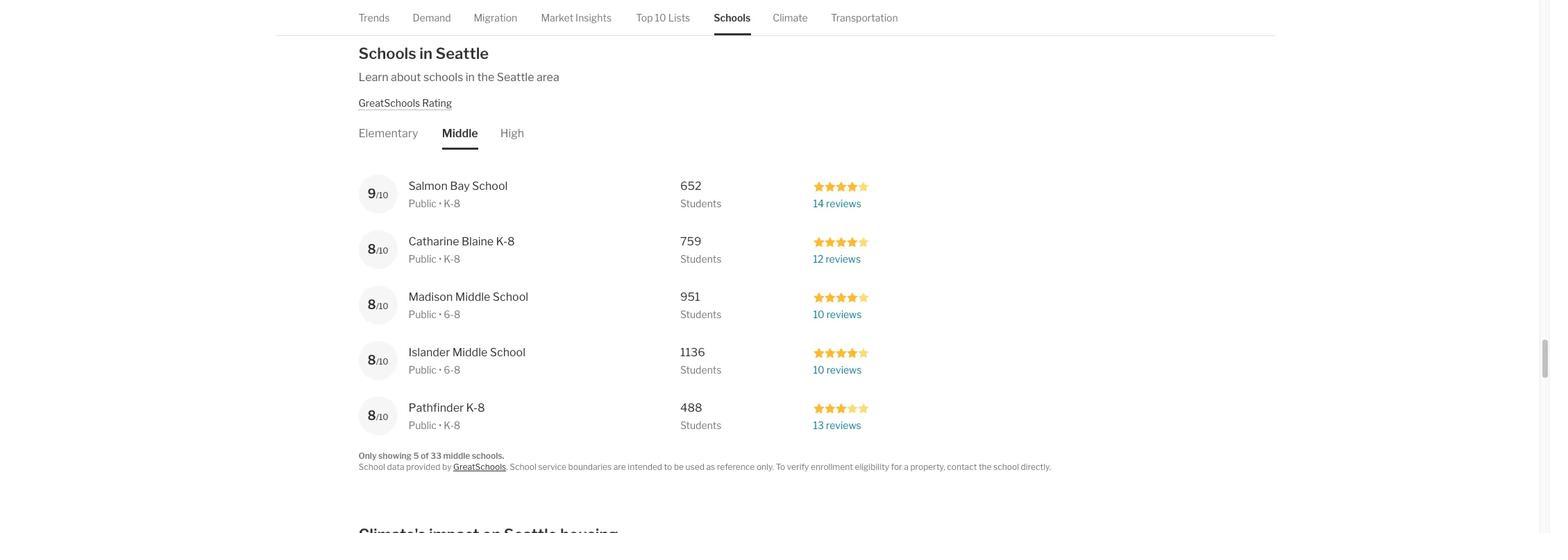 Task type: locate. For each thing, give the bounding box(es) containing it.
the
[[477, 70, 494, 84], [979, 462, 992, 473]]

pathfinder k-8 button
[[409, 400, 599, 417]]

4 • from the top
[[439, 364, 442, 376]]

students for 951
[[680, 309, 721, 321]]

• down salmon
[[439, 198, 442, 209]]

• inside catharine blaine k-8 public • k-8
[[439, 253, 442, 265]]

boundaries
[[568, 462, 612, 473]]

4 rating 4.0 out of 5 element from the top
[[813, 347, 869, 359]]

/10 left madison
[[376, 301, 388, 311]]

0 horizontal spatial seattle
[[436, 44, 489, 62]]

1 10 reviews from the top
[[813, 309, 862, 321]]

school for madison middle school
[[493, 291, 528, 304]]

4 public from the top
[[409, 364, 437, 376]]

schools in seattle
[[359, 44, 489, 62]]

/10 left islander
[[376, 357, 388, 367]]

10 reviews
[[813, 309, 862, 321], [813, 364, 862, 376]]

public down salmon
[[409, 198, 437, 209]]

reviews down 12 reviews at the top of the page
[[826, 309, 862, 321]]

school data provided by greatschools . school service boundaries are intended to be used as reference only. to verify enrollment eligibility for a property, contact the school directly.
[[359, 462, 1051, 473]]

0 horizontal spatial in
[[420, 44, 432, 62]]

students for 1136
[[680, 364, 721, 376]]

/10 left salmon
[[376, 190, 388, 200]]

.
[[506, 462, 508, 473]]

only
[[359, 451, 377, 461]]

schools link
[[714, 0, 751, 36]]

3 • from the top
[[439, 309, 442, 321]]

3 students from the top
[[680, 309, 721, 321]]

•
[[439, 198, 442, 209], [439, 253, 442, 265], [439, 309, 442, 321], [439, 364, 442, 376], [439, 420, 442, 432]]

2 rating 4.0 out of 5 element from the top
[[813, 236, 869, 247]]

0 vertical spatial the
[[477, 70, 494, 84]]

6- inside islander middle school public • 6-8
[[444, 364, 454, 376]]

1 horizontal spatial schools
[[714, 12, 751, 24]]

rating 4.0 out of 5 element for 951
[[813, 291, 869, 303]]

488 students
[[680, 402, 721, 432]]

• down islander
[[439, 364, 442, 376]]

greatschools up elementary element
[[359, 97, 420, 109]]

9
[[368, 187, 376, 201]]

school
[[472, 180, 508, 193], [493, 291, 528, 304], [490, 346, 525, 359], [359, 462, 385, 473], [510, 462, 536, 473]]

• for salmon
[[439, 198, 442, 209]]

school down madison middle school 'button'
[[490, 346, 525, 359]]

10
[[655, 12, 666, 24], [813, 309, 824, 321], [813, 364, 824, 376]]

0 vertical spatial middle
[[442, 127, 478, 140]]

public down islander
[[409, 364, 437, 376]]

schools.
[[472, 451, 504, 461]]

k- right pathfinder
[[466, 402, 478, 415]]

intended
[[628, 462, 662, 473]]

6- inside madison middle school public • 6-8
[[444, 309, 454, 321]]

• inside 'pathfinder k-8 public • k-8'
[[439, 420, 442, 432]]

8 down bay at the top left of the page
[[454, 198, 460, 209]]

eligibility
[[855, 462, 889, 473]]

0 vertical spatial 10 reviews
[[813, 309, 862, 321]]

blaine
[[462, 235, 494, 248]]

3 rating 4.0 out of 5 element from the top
[[813, 291, 869, 303]]

14
[[813, 198, 824, 209]]

2 vertical spatial 10
[[813, 364, 824, 376]]

greatschools rating
[[359, 97, 452, 109]]

2 10 reviews from the top
[[813, 364, 862, 376]]

reviews for 951
[[826, 309, 862, 321]]

seattle
[[436, 44, 489, 62], [497, 70, 534, 84]]

rating 4.0 out of 5 element up 14 reviews
[[813, 180, 869, 192]]

school inside islander middle school public • 6-8
[[490, 346, 525, 359]]

seattle up learn about schools in the seattle area
[[436, 44, 489, 62]]

/10 inside 9 /10
[[376, 190, 388, 200]]

students
[[680, 198, 721, 209], [680, 253, 721, 265], [680, 309, 721, 321], [680, 364, 721, 376], [680, 420, 721, 432]]

pathfinder
[[409, 402, 464, 415]]

school right bay at the top left of the page
[[472, 180, 508, 193]]

property,
[[910, 462, 945, 473]]

1136
[[680, 346, 705, 359]]

the right schools
[[477, 70, 494, 84]]

schools up the learn on the left of page
[[359, 44, 416, 62]]

8 inside islander middle school public • 6-8
[[454, 364, 460, 376]]

k-
[[444, 198, 454, 209], [496, 235, 507, 248], [444, 253, 454, 265], [466, 402, 478, 415], [444, 420, 454, 432]]

/10 up showing
[[376, 412, 388, 423]]

10 for 1136
[[813, 364, 824, 376]]

public down catharine
[[409, 253, 437, 265]]

public inside catharine blaine k-8 public • k-8
[[409, 253, 437, 265]]

1 public from the top
[[409, 198, 437, 209]]

islander
[[409, 346, 450, 359]]

students down 951
[[680, 309, 721, 321]]

0 horizontal spatial greatschools
[[359, 97, 420, 109]]

schools right lists
[[714, 12, 751, 24]]

middle
[[442, 127, 478, 140], [455, 291, 490, 304], [452, 346, 488, 359]]

school for islander middle school
[[490, 346, 525, 359]]

about
[[391, 70, 421, 84]]

0 vertical spatial seattle
[[436, 44, 489, 62]]

public inside 'pathfinder k-8 public • k-8'
[[409, 420, 437, 432]]

enrollment
[[811, 462, 853, 473]]

1 vertical spatial in
[[466, 70, 475, 84]]

public inside madison middle school public • 6-8
[[409, 309, 437, 321]]

trends link
[[359, 0, 390, 36]]

8 inside salmon bay school public • k-8
[[454, 198, 460, 209]]

• inside islander middle school public • 6-8
[[439, 364, 442, 376]]

pathfinder k-8 public • k-8
[[409, 402, 485, 432]]

school down only
[[359, 462, 385, 473]]

reviews right 12
[[826, 253, 861, 265]]

public inside islander middle school public • 6-8
[[409, 364, 437, 376]]

1 vertical spatial middle
[[455, 291, 490, 304]]

1 students from the top
[[680, 198, 721, 209]]

greatschools down schools.
[[453, 462, 506, 473]]

to
[[776, 462, 785, 473]]

5 • from the top
[[439, 420, 442, 432]]

1 6- from the top
[[444, 309, 454, 321]]

1 horizontal spatial greatschools
[[453, 462, 506, 473]]

middle down rating in the left of the page
[[442, 127, 478, 140]]

/10
[[376, 190, 388, 200], [376, 246, 388, 256], [376, 301, 388, 311], [376, 357, 388, 367], [376, 412, 388, 423]]

students down 488
[[680, 420, 721, 432]]

• inside salmon bay school public • k-8
[[439, 198, 442, 209]]

6- for islander
[[444, 364, 454, 376]]

10 up rating 3.0 out of 5 element
[[813, 364, 824, 376]]

6- down islander
[[444, 364, 454, 376]]

school inside salmon bay school public • k-8
[[472, 180, 508, 193]]

schools for schools
[[714, 12, 751, 24]]

middle inside madison middle school public • 6-8
[[455, 291, 490, 304]]

2 vertical spatial middle
[[452, 346, 488, 359]]

middle
[[443, 451, 470, 461]]

reviews right 14
[[826, 198, 861, 209]]

0 horizontal spatial the
[[477, 70, 494, 84]]

public
[[409, 198, 437, 209], [409, 253, 437, 265], [409, 309, 437, 321], [409, 364, 437, 376], [409, 420, 437, 432]]

0 vertical spatial 6-
[[444, 309, 454, 321]]

only.
[[757, 462, 774, 473]]

0 horizontal spatial schools
[[359, 44, 416, 62]]

reviews for 759
[[826, 253, 861, 265]]

10 right top
[[655, 12, 666, 24]]

students down 1136
[[680, 364, 721, 376]]

public inside salmon bay school public • k-8
[[409, 198, 437, 209]]

8 up islander middle school public • 6-8
[[454, 309, 460, 321]]

to
[[664, 462, 672, 473]]

• for pathfinder
[[439, 420, 442, 432]]

• down pathfinder
[[439, 420, 442, 432]]

rating 4.0 out of 5 element up rating 3.0 out of 5 element
[[813, 347, 869, 359]]

2 8 /10 from the top
[[367, 298, 388, 312]]

1 vertical spatial 10
[[813, 309, 824, 321]]

learn about schools in the seattle area
[[359, 70, 559, 84]]

5 /10 from the top
[[376, 412, 388, 423]]

8 /10 left madison
[[367, 298, 388, 312]]

1 vertical spatial the
[[979, 462, 992, 473]]

in up schools
[[420, 44, 432, 62]]

5 students from the top
[[680, 420, 721, 432]]

6- down madison
[[444, 309, 454, 321]]

1 /10 from the top
[[376, 190, 388, 200]]

islander middle school button
[[409, 345, 599, 361]]

/10 left catharine
[[376, 246, 388, 256]]

2 /10 from the top
[[376, 246, 388, 256]]

• down catharine
[[439, 253, 442, 265]]

• inside madison middle school public • 6-8
[[439, 309, 442, 321]]

8 /10 for pathfinder k-8
[[367, 409, 388, 423]]

4 /10 from the top
[[376, 357, 388, 367]]

1 8 /10 from the top
[[367, 242, 388, 257]]

seattle left area
[[497, 70, 534, 84]]

rating 4.0 out of 5 element up 12 reviews at the top of the page
[[813, 236, 869, 247]]

a
[[904, 462, 909, 473]]

market insights
[[541, 12, 612, 24]]

k- down bay at the top left of the page
[[444, 198, 454, 209]]

transportation
[[831, 12, 898, 24]]

1 horizontal spatial seattle
[[497, 70, 534, 84]]

school down catharine blaine k-8 button
[[493, 291, 528, 304]]

10 reviews up rating 3.0 out of 5 element
[[813, 364, 862, 376]]

school for salmon bay school
[[472, 180, 508, 193]]

reviews
[[826, 198, 861, 209], [826, 253, 861, 265], [826, 309, 862, 321], [826, 364, 862, 376], [826, 420, 861, 432]]

0 vertical spatial 10
[[655, 12, 666, 24]]

1 vertical spatial 10 reviews
[[813, 364, 862, 376]]

of
[[421, 451, 429, 461]]

1 vertical spatial seattle
[[497, 70, 534, 84]]

2 students from the top
[[680, 253, 721, 265]]

migration link
[[474, 0, 517, 36]]

8 /10 down 9 /10
[[367, 242, 388, 257]]

5 public from the top
[[409, 420, 437, 432]]

8 left islander
[[367, 353, 376, 368]]

insights
[[576, 12, 612, 24]]

759 students
[[680, 235, 721, 265]]

3 8 /10 from the top
[[367, 353, 388, 368]]

8 up pathfinder
[[454, 364, 460, 376]]

0 vertical spatial schools
[[714, 12, 751, 24]]

middle inside islander middle school public • 6-8
[[452, 346, 488, 359]]

2 • from the top
[[439, 253, 442, 265]]

2 public from the top
[[409, 253, 437, 265]]

1 vertical spatial schools
[[359, 44, 416, 62]]

10 down 12
[[813, 309, 824, 321]]

/10 for islander
[[376, 357, 388, 367]]

951
[[680, 291, 700, 304]]

contact
[[947, 462, 977, 473]]

759
[[680, 235, 701, 248]]

k- down pathfinder
[[444, 420, 454, 432]]

reviews down rating 3.0 out of 5 element
[[826, 420, 861, 432]]

8 right pathfinder
[[478, 402, 485, 415]]

climate
[[773, 12, 808, 24]]

high element
[[500, 110, 524, 150]]

middle for islander
[[452, 346, 488, 359]]

/10 for catharine
[[376, 246, 388, 256]]

middle element
[[442, 110, 478, 150]]

rating 4.0 out of 5 element for 652
[[813, 180, 869, 192]]

10 reviews down 12 reviews at the top of the page
[[813, 309, 862, 321]]

school
[[993, 462, 1019, 473]]

rating 4.0 out of 5 element
[[813, 180, 869, 192], [813, 236, 869, 247], [813, 291, 869, 303], [813, 347, 869, 359]]

school inside madison middle school public • 6-8
[[493, 291, 528, 304]]

the left 'school'
[[979, 462, 992, 473]]

3 /10 from the top
[[376, 301, 388, 311]]

reviews up rating 3.0 out of 5 element
[[826, 364, 862, 376]]

reviews for 1136
[[826, 364, 862, 376]]

8 /10 up only
[[367, 409, 388, 423]]

4 students from the top
[[680, 364, 721, 376]]

students down the 759
[[680, 253, 721, 265]]

verify
[[787, 462, 809, 473]]

1 vertical spatial 6-
[[444, 364, 454, 376]]

14 reviews
[[813, 198, 861, 209]]

4 8 /10 from the top
[[367, 409, 388, 423]]

8 /10 left islander
[[367, 353, 388, 368]]

1 horizontal spatial in
[[466, 70, 475, 84]]

public down pathfinder
[[409, 420, 437, 432]]

in right schools
[[466, 70, 475, 84]]

3 public from the top
[[409, 309, 437, 321]]

2 6- from the top
[[444, 364, 454, 376]]

1 rating 4.0 out of 5 element from the top
[[813, 180, 869, 192]]

madison middle school public • 6-8
[[409, 291, 528, 321]]

trends
[[359, 12, 390, 24]]

middle right madison
[[455, 291, 490, 304]]

1 horizontal spatial the
[[979, 462, 992, 473]]

652
[[680, 180, 702, 193]]

climate link
[[773, 0, 808, 36]]

• down madison
[[439, 309, 442, 321]]

greatschools
[[359, 97, 420, 109], [453, 462, 506, 473]]

students down 652
[[680, 198, 721, 209]]

middle right islander
[[452, 346, 488, 359]]

8 /10
[[367, 242, 388, 257], [367, 298, 388, 312], [367, 353, 388, 368], [367, 409, 388, 423]]

in
[[420, 44, 432, 62], [466, 70, 475, 84]]

public down madison
[[409, 309, 437, 321]]

greatschools link
[[453, 462, 506, 473]]

1 • from the top
[[439, 198, 442, 209]]

rating 4.0 out of 5 element down 12 reviews at the top of the page
[[813, 291, 869, 303]]



Task type: describe. For each thing, give the bounding box(es) containing it.
488
[[680, 402, 702, 415]]

service
[[538, 462, 566, 473]]

directly.
[[1021, 462, 1051, 473]]

8 down catharine
[[454, 253, 460, 265]]

8 /10 for islander middle school
[[367, 353, 388, 368]]

showing
[[378, 451, 412, 461]]

8 down pathfinder
[[454, 420, 460, 432]]

school right the .
[[510, 462, 536, 473]]

8 inside madison middle school public • 6-8
[[454, 309, 460, 321]]

rating
[[422, 97, 452, 109]]

used
[[686, 462, 704, 473]]

bay
[[450, 180, 470, 193]]

33
[[431, 451, 442, 461]]

1136 students
[[680, 346, 721, 376]]

reviews for 652
[[826, 198, 861, 209]]

13 reviews
[[813, 420, 861, 432]]

0 vertical spatial greatschools
[[359, 97, 420, 109]]

lists
[[668, 12, 690, 24]]

k- down catharine
[[444, 253, 454, 265]]

reference
[[717, 462, 755, 473]]

be
[[674, 462, 684, 473]]

elementary
[[359, 127, 418, 140]]

/10 for madison
[[376, 301, 388, 311]]

5
[[413, 451, 419, 461]]

/10 for pathfinder
[[376, 412, 388, 423]]

• for madison
[[439, 309, 442, 321]]

top 10 lists link
[[636, 0, 690, 36]]

learn
[[359, 70, 388, 84]]

8 /10 for catharine blaine k-8
[[367, 242, 388, 257]]

catharine
[[409, 235, 459, 248]]

public for islander middle school
[[409, 364, 437, 376]]

only showing 5 of         33 middle schools.
[[359, 451, 504, 461]]

k- right blaine
[[496, 235, 507, 248]]

12
[[813, 253, 824, 265]]

demand link
[[413, 0, 451, 36]]

catharine blaine k-8 button
[[409, 234, 599, 250]]

area
[[537, 70, 559, 84]]

951 students
[[680, 291, 721, 321]]

8 down 9 at the left
[[367, 242, 376, 257]]

8 right blaine
[[507, 235, 515, 248]]

rating 4.0 out of 5 element for 759
[[813, 236, 869, 247]]

8 up only
[[367, 409, 376, 423]]

market
[[541, 12, 573, 24]]

6- for madison
[[444, 309, 454, 321]]

data
[[387, 462, 404, 473]]

rating 3.0 out of 5 element
[[813, 402, 869, 414]]

as
[[706, 462, 715, 473]]

top
[[636, 12, 653, 24]]

• for islander
[[439, 364, 442, 376]]

8 left madison
[[367, 298, 376, 312]]

students for 759
[[680, 253, 721, 265]]

public for pathfinder k-8
[[409, 420, 437, 432]]

652 students
[[680, 180, 721, 209]]

10 reviews for 1136
[[813, 364, 862, 376]]

13
[[813, 420, 824, 432]]

rating 4.0 out of 5 element for 1136
[[813, 347, 869, 359]]

0 vertical spatial in
[[420, 44, 432, 62]]

catharine blaine k-8 public • k-8
[[409, 235, 515, 265]]

migration
[[474, 12, 517, 24]]

salmon
[[409, 180, 448, 193]]

k- inside salmon bay school public • k-8
[[444, 198, 454, 209]]

8 /10 for madison middle school
[[367, 298, 388, 312]]

middle for madison
[[455, 291, 490, 304]]

public for madison middle school
[[409, 309, 437, 321]]

for
[[891, 462, 902, 473]]

salmon bay school button
[[409, 178, 599, 195]]

are
[[613, 462, 626, 473]]

transportation link
[[831, 0, 898, 36]]

islander middle school public • 6-8
[[409, 346, 525, 376]]

high
[[500, 127, 524, 140]]

salmon bay school public • k-8
[[409, 180, 508, 209]]

madison middle school button
[[409, 289, 599, 306]]

public for salmon bay school
[[409, 198, 437, 209]]

12 reviews
[[813, 253, 861, 265]]

market insights link
[[541, 0, 612, 36]]

top 10 lists
[[636, 12, 690, 24]]

by
[[442, 462, 452, 473]]

schools for schools in seattle
[[359, 44, 416, 62]]

students for 488
[[680, 420, 721, 432]]

demand
[[413, 12, 451, 24]]

elementary element
[[359, 110, 418, 150]]

provided
[[406, 462, 440, 473]]

schools
[[423, 70, 463, 84]]

10 reviews for 951
[[813, 309, 862, 321]]

/10 for salmon
[[376, 190, 388, 200]]

madison
[[409, 291, 453, 304]]

students for 652
[[680, 198, 721, 209]]

10 for 951
[[813, 309, 824, 321]]

9 /10
[[368, 187, 388, 201]]

reviews for 488
[[826, 420, 861, 432]]

1 vertical spatial greatschools
[[453, 462, 506, 473]]



Task type: vqa. For each thing, say whether or not it's contained in the screenshot.
The /10 for Madison
yes



